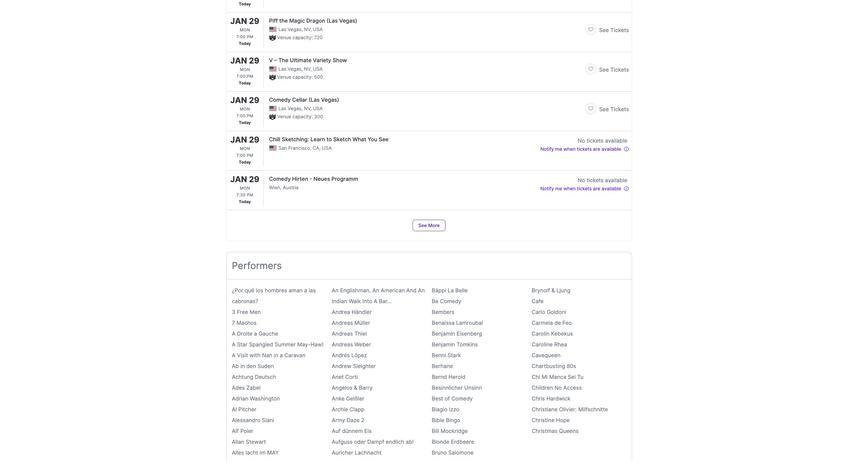 Task type: vqa. For each thing, say whether or not it's contained in the screenshot.


Task type: locate. For each thing, give the bounding box(es) containing it.
3 see tickets from the top
[[599, 106, 629, 113]]

1 when from the top
[[564, 146, 576, 152]]

visit
[[237, 352, 248, 359]]

andrea
[[332, 309, 350, 316]]

0 vertical spatial vegas,
[[288, 26, 303, 32]]

vegas, up venue capacity: 300
[[288, 106, 303, 111]]

today for comedy cellar (las vegas)
[[239, 120, 251, 125]]

(las right cellar
[[309, 96, 320, 103]]

comedy
[[269, 96, 291, 103], [269, 176, 291, 182], [440, 298, 462, 305], [452, 396, 473, 402]]

an englishman, an american and an indian walk into a bar... link
[[332, 287, 425, 305]]

2 jan from the top
[[230, 56, 247, 66]]

1 us national flag image from the top
[[269, 27, 277, 32]]

piff
[[269, 17, 278, 24]]

see for comedy cellar (las vegas)
[[599, 106, 609, 113]]

nv, down v – the ultimate variety show
[[304, 66, 312, 72]]

4 jan from the top
[[230, 135, 247, 145]]

2 no tickets available from the top
[[578, 177, 628, 184]]

4 today from the top
[[239, 120, 251, 125]]

allan stewart link
[[232, 439, 266, 446]]

1 horizontal spatial in
[[274, 352, 278, 359]]

a for a droite a gauche
[[232, 331, 236, 337]]

1 jan from the top
[[230, 16, 247, 26]]

1 vertical spatial andreas
[[332, 331, 353, 337]]

comedy cellar (las vegas)
[[269, 96, 339, 103]]

jan for chill
[[230, 135, 247, 145]]

andreas down andreas müller link
[[332, 331, 353, 337]]

mockridge
[[441, 428, 468, 435]]

venue for the
[[277, 35, 291, 40]]

chi mi manca sei tu
[[532, 374, 584, 381]]

1 horizontal spatial (las
[[327, 17, 338, 24]]

thiel
[[355, 331, 367, 337]]

allan
[[232, 439, 244, 446]]

0 horizontal spatial &
[[354, 385, 358, 392]]

1 vertical spatial us national flag image
[[269, 146, 277, 151]]

1 vertical spatial notify
[[541, 186, 554, 192]]

learn
[[311, 136, 325, 143]]

and
[[407, 287, 417, 294]]

1 vertical spatial capacity:
[[293, 74, 313, 80]]

1 vertical spatial nv,
[[304, 66, 312, 72]]

notify me when tickets are available
[[541, 146, 621, 152], [541, 186, 621, 192]]

auf dünnem eis link
[[332, 428, 372, 435]]

1 me from the top
[[556, 146, 562, 152]]

vegas, for (las
[[288, 106, 303, 111]]

0 horizontal spatial a
[[254, 331, 257, 337]]

2 see tickets from the top
[[599, 66, 629, 73]]

endlich
[[386, 439, 404, 446]]

2 las vegas, nv, usa from the top
[[279, 66, 323, 72]]

3 mon from the top
[[240, 107, 250, 112]]

rhea
[[554, 341, 567, 348]]

alf poier
[[232, 428, 253, 435]]

comedy down la
[[440, 298, 462, 305]]

andreas
[[332, 320, 353, 327], [332, 331, 353, 337], [332, 341, 353, 348]]

a left visit
[[232, 352, 236, 359]]

andreas for andreas müller
[[332, 320, 353, 327]]

0 vertical spatial no tickets available
[[578, 137, 628, 144]]

1 vertical spatial me
[[556, 186, 562, 192]]

usa
[[313, 26, 323, 32], [313, 66, 323, 72], [313, 106, 323, 111], [322, 145, 332, 151]]

0 vertical spatial vegas)
[[339, 17, 357, 24]]

3 nv, from the top
[[304, 106, 312, 111]]

vegas) right dragon
[[339, 17, 357, 24]]

0 vertical spatial a
[[304, 287, 307, 294]]

alles
[[232, 450, 244, 456]]

benjamin up benni stark 'link'
[[432, 341, 455, 348]]

0 vertical spatial notify me when tickets are available
[[541, 146, 621, 152]]

vegas)
[[339, 17, 357, 24], [321, 96, 339, 103]]

adrian washington
[[232, 396, 280, 402]]

usa for to
[[322, 145, 332, 151]]

andreas for andreas weber
[[332, 341, 353, 348]]

0 horizontal spatial (las
[[309, 96, 320, 103]]

2 vertical spatial a
[[280, 352, 283, 359]]

an right and
[[418, 287, 425, 294]]

2 me from the top
[[556, 186, 562, 192]]

2 vegas, from the top
[[288, 66, 303, 72]]

ab in den suden link
[[232, 363, 274, 370]]

adrian
[[232, 396, 249, 402]]

1 notify me when tickets are available button from the top
[[541, 145, 629, 153]]

us national flag image for comedy cellar (las vegas)
[[269, 106, 277, 111]]

benaissa lamroubal
[[432, 320, 483, 327]]

1 today from the top
[[239, 1, 251, 6]]

capacity: left 500
[[293, 74, 313, 80]]

a for aman
[[304, 287, 307, 294]]

andrés lópez
[[332, 352, 367, 359]]

2 vertical spatial nv,
[[304, 106, 312, 111]]

3 capacity: from the top
[[293, 114, 313, 119]]

available left tooltip image
[[602, 186, 621, 192]]

2 mon from the top
[[240, 67, 250, 72]]

2 andreas from the top
[[332, 331, 353, 337]]

3 las from the top
[[279, 106, 286, 111]]

al pitcher
[[232, 406, 256, 413]]

5 mon from the top
[[240, 186, 250, 191]]

droite
[[237, 331, 253, 337]]

anke
[[332, 396, 345, 402]]

1 vertical spatial no
[[578, 177, 585, 184]]

pitcher
[[238, 406, 256, 413]]

army daze 2 link
[[332, 417, 365, 424]]

2 vertical spatial see tickets
[[599, 106, 629, 113]]

1 las vegas, nv, usa from the top
[[279, 26, 323, 32]]

us national flag image down piff
[[269, 27, 277, 32]]

a for in
[[280, 352, 283, 359]]

720
[[314, 35, 323, 40]]

1 7:00 from the top
[[237, 34, 246, 39]]

christiane olivier: milfschnitte
[[532, 406, 608, 413]]

capacity: left 720 on the top left of the page
[[293, 35, 313, 40]]

3 vegas, from the top
[[288, 106, 303, 111]]

2 notify me when tickets are available from the top
[[541, 186, 621, 192]]

de
[[555, 320, 561, 327]]

venue for cellar
[[277, 114, 291, 119]]

today inside jan 29 mon 7:30 pm today
[[239, 199, 251, 204]]

1 vertical spatial no tickets available
[[578, 177, 628, 184]]

1 vertical spatial are
[[593, 186, 601, 192]]

be comedy link
[[432, 298, 462, 305]]

3 jan 29 mon 7:00 pm today from the top
[[230, 95, 259, 125]]

1 vertical spatial see tickets
[[599, 66, 629, 73]]

lamroubal
[[456, 320, 483, 327]]

pm for v – the ultimate variety show
[[247, 74, 253, 79]]

-
[[310, 176, 312, 182]]

a inside an englishman, an american and an indian walk into a bar...
[[374, 298, 378, 305]]

the
[[279, 57, 289, 64]]

us national flag image
[[269, 27, 277, 32], [269, 106, 277, 111]]

1 vertical spatial benjamin
[[432, 341, 455, 348]]

1 horizontal spatial a
[[280, 352, 283, 359]]

las vegas, nv, usa up venue capacity: 500
[[279, 66, 323, 72]]

tooltip image
[[624, 147, 629, 152]]

usa up the 300
[[313, 106, 323, 111]]

3 today from the top
[[239, 81, 251, 86]]

2 horizontal spatial an
[[418, 287, 425, 294]]

1 see tickets from the top
[[599, 27, 629, 33]]

0 vertical spatial tickets
[[611, 27, 629, 33]]

besinnlicher
[[432, 385, 463, 392]]

1 vertical spatial las vegas, nv, usa
[[279, 66, 323, 72]]

0 vertical spatial las
[[279, 26, 286, 32]]

no tickets available up tooltip image
[[578, 177, 628, 184]]

& left ljung
[[552, 287, 555, 294]]

see tickets for vegas)
[[599, 27, 629, 33]]

0 vertical spatial capacity:
[[293, 35, 313, 40]]

1 29 from the top
[[249, 16, 259, 26]]

1 us national flag image from the top
[[269, 66, 277, 72]]

las vegas, nv, usa for the
[[279, 66, 323, 72]]

7:00 for chill
[[237, 153, 246, 158]]

4 29 from the top
[[249, 135, 259, 145]]

oder
[[354, 439, 366, 446]]

1 vertical spatial when
[[564, 186, 576, 192]]

no tickets available for chill sketching: learn to sketch what you see
[[578, 137, 628, 144]]

besinnlicher unsinn
[[432, 385, 482, 392]]

1 vertical spatial in
[[240, 363, 245, 370]]

2 benjamin from the top
[[432, 341, 455, 348]]

chi mi manca sei tu link
[[532, 374, 584, 381]]

im
[[260, 450, 266, 456]]

2 capacity: from the top
[[293, 74, 313, 80]]

0 vertical spatial nv,
[[304, 26, 312, 32]]

29
[[249, 16, 259, 26], [249, 56, 259, 66], [249, 95, 259, 105], [249, 135, 259, 145], [249, 175, 259, 184]]

the
[[279, 17, 288, 24]]

1 jan 29 mon 7:00 pm today from the top
[[230, 16, 259, 46]]

1 vertical spatial vegas,
[[288, 66, 303, 72]]

2 horizontal spatial a
[[304, 287, 307, 294]]

0 horizontal spatial in
[[240, 363, 245, 370]]

a down '7'
[[232, 331, 236, 337]]

2 29 from the top
[[249, 56, 259, 66]]

1 capacity: from the top
[[293, 35, 313, 40]]

magic
[[289, 17, 305, 24]]

2 us national flag image from the top
[[269, 146, 277, 151]]

jan 29 mon 7:00 pm today for comedy cellar (las vegas)
[[230, 95, 259, 125]]

best of comedy
[[432, 396, 473, 402]]

29 inside jan 29 mon 7:30 pm today
[[249, 175, 259, 184]]

2 when from the top
[[564, 186, 576, 192]]

lópez
[[352, 352, 367, 359]]

1 mon from the top
[[240, 27, 250, 32]]

no tickets available for comedy hirten - neues programm
[[578, 177, 628, 184]]

2 today from the top
[[239, 41, 251, 46]]

usa up 500
[[313, 66, 323, 72]]

2 are from the top
[[593, 186, 601, 192]]

a left las
[[304, 287, 307, 294]]

3 an from the left
[[418, 287, 425, 294]]

3 jan from the top
[[230, 95, 247, 105]]

0 vertical spatial notify
[[541, 146, 554, 152]]

0 vertical spatial benjamin
[[432, 331, 455, 337]]

an up indian
[[332, 287, 339, 294]]

may-
[[297, 341, 311, 348]]

1 notify from the top
[[541, 146, 554, 152]]

29 for comedy
[[249, 95, 259, 105]]

1 horizontal spatial &
[[552, 287, 555, 294]]

1 horizontal spatial an
[[373, 287, 379, 294]]

la
[[448, 287, 454, 294]]

2 jan 29 mon 7:00 pm today from the top
[[230, 56, 259, 86]]

when for comedy hirten - neues programm
[[564, 186, 576, 192]]

las vegas, nv, usa up venue capacity: 300
[[279, 106, 323, 111]]

auf
[[332, 428, 341, 435]]

ab
[[232, 363, 239, 370]]

1 tickets from the top
[[611, 27, 629, 33]]

0 vertical spatial venue
[[277, 35, 291, 40]]

daze
[[347, 417, 360, 424]]

biagio izzo link
[[432, 406, 460, 413]]

nv, for ultimate
[[304, 66, 312, 72]]

0 vertical spatial when
[[564, 146, 576, 152]]

6 today from the top
[[239, 199, 251, 204]]

more
[[428, 223, 440, 228]]

sei
[[568, 374, 576, 381]]

5 today from the top
[[239, 160, 251, 165]]

2 vertical spatial capacity:
[[293, 114, 313, 119]]

3 free men
[[232, 309, 261, 316]]

1 vertical spatial venue
[[277, 74, 291, 80]]

0 horizontal spatial an
[[332, 287, 339, 294]]

suden
[[258, 363, 274, 370]]

1 no tickets available from the top
[[578, 137, 628, 144]]

christiane olivier: milfschnitte link
[[532, 406, 608, 413]]

vegas) up the 300
[[321, 96, 339, 103]]

venue for –
[[277, 74, 291, 80]]

3 andreas from the top
[[332, 341, 353, 348]]

jan 29 mon 7:00 pm today
[[230, 16, 259, 46], [230, 56, 259, 86], [230, 95, 259, 125], [230, 135, 259, 165]]

brynolf
[[532, 287, 550, 294]]

4 mon from the top
[[240, 146, 250, 151]]

no tickets available up tooltip icon
[[578, 137, 628, 144]]

1 are from the top
[[593, 146, 601, 152]]

7:30
[[237, 193, 246, 198]]

capacity: for (las
[[293, 114, 313, 119]]

usa up 720 on the top left of the page
[[313, 26, 323, 32]]

4 jan 29 mon 7:00 pm today from the top
[[230, 135, 259, 165]]

benjamin tomkins link
[[432, 341, 478, 348]]

venue
[[277, 35, 291, 40], [277, 74, 291, 80], [277, 114, 291, 119]]

nv, down comedy cellar (las vegas)
[[304, 106, 312, 111]]

4 7:00 from the top
[[237, 153, 246, 158]]

2 us national flag image from the top
[[269, 106, 277, 111]]

3 las vegas, nv, usa from the top
[[279, 106, 323, 111]]

mon for piff the magic dragon (las vegas)
[[240, 27, 250, 32]]

a right the into
[[374, 298, 378, 305]]

benjamin for benjamin tomkins
[[432, 341, 455, 348]]

2 notify from the top
[[541, 186, 554, 192]]

3 venue from the top
[[277, 114, 291, 119]]

(las right dragon
[[327, 17, 338, 24]]

today for piff the magic dragon (las vegas)
[[239, 41, 251, 46]]

1 venue from the top
[[277, 35, 291, 40]]

0 vertical spatial las vegas, nv, usa
[[279, 26, 323, 32]]

0 vertical spatial andreas
[[332, 320, 353, 327]]

2 nv, from the top
[[304, 66, 312, 72]]

alessandro siani
[[232, 417, 274, 424]]

us national flag image up chill
[[269, 106, 277, 111]]

today
[[239, 1, 251, 6], [239, 41, 251, 46], [239, 81, 251, 86], [239, 120, 251, 125], [239, 160, 251, 165], [239, 199, 251, 204]]

2 vertical spatial andreas
[[332, 341, 353, 348]]

a for a star spangled summer may-haw!
[[232, 341, 236, 348]]

2 venue from the top
[[277, 74, 291, 80]]

4 pm from the top
[[247, 153, 253, 158]]

2 tickets from the top
[[611, 66, 629, 73]]

angelos & barry
[[332, 385, 373, 392]]

a left star
[[232, 341, 236, 348]]

5 29 from the top
[[249, 175, 259, 184]]

29 for piff
[[249, 16, 259, 26]]

1 vertical spatial las
[[279, 66, 286, 72]]

capacity: left the 300
[[293, 114, 313, 119]]

1 notify me when tickets are available from the top
[[541, 146, 621, 152]]

archie clapp
[[332, 406, 365, 413]]

2 7:00 from the top
[[237, 74, 246, 79]]

usa down chill sketching: learn to sketch what you see at top
[[322, 145, 332, 151]]

1 vertical spatial notify me when tickets are available
[[541, 186, 621, 192]]

1 vertical spatial notify me when tickets are available button
[[541, 184, 629, 193]]

2 vertical spatial vegas,
[[288, 106, 303, 111]]

1 an from the left
[[332, 287, 339, 294]]

bill mockridge link
[[432, 428, 468, 435]]

0 vertical spatial notify me when tickets are available button
[[541, 145, 629, 153]]

0 vertical spatial are
[[593, 146, 601, 152]]

andreas up andrés
[[332, 341, 353, 348]]

see inside button
[[418, 223, 427, 228]]

aman
[[289, 287, 303, 294]]

pm for piff the magic dragon (las vegas)
[[247, 34, 253, 39]]

barry
[[359, 385, 373, 392]]

angelos & barry link
[[332, 385, 373, 392]]

5 pm from the top
[[247, 193, 253, 198]]

star
[[237, 341, 248, 348]]

benjamin down benaissa
[[432, 331, 455, 337]]

vegas, for magic
[[288, 26, 303, 32]]

1 las from the top
[[279, 26, 286, 32]]

a right 'droite'
[[254, 331, 257, 337]]

benaissa
[[432, 320, 455, 327]]

a inside ¿por qué los hombres aman a las cabronas?
[[304, 287, 307, 294]]

ades zabel link
[[232, 385, 261, 392]]

1 vertical spatial (las
[[309, 96, 320, 103]]

1 andreas from the top
[[332, 320, 353, 327]]

0 vertical spatial us national flag image
[[269, 66, 277, 72]]

0 vertical spatial no
[[578, 137, 585, 144]]

jan 29 mon 7:00 pm today for v – the ultimate variety show
[[230, 56, 259, 86]]

nv, down piff the magic dragon (las vegas)
[[304, 26, 312, 32]]

3 pm from the top
[[247, 113, 253, 118]]

benjamin for benjamin eisenberg
[[432, 331, 455, 337]]

christine
[[532, 417, 555, 424]]

2 notify me when tickets are available button from the top
[[541, 184, 629, 193]]

in
[[274, 352, 278, 359], [240, 363, 245, 370]]

2 pm from the top
[[247, 74, 253, 79]]

us national flag image down v at the left top of page
[[269, 66, 277, 72]]

cabronas?
[[232, 298, 258, 305]]

1 vertical spatial tickets
[[611, 66, 629, 73]]

anet corti link
[[332, 374, 358, 381]]

vegas, up venue capacity: 500
[[288, 66, 303, 72]]

be
[[432, 298, 439, 305]]

usa for vegas)
[[313, 106, 323, 111]]

7:00 for v
[[237, 74, 246, 79]]

1 pm from the top
[[247, 34, 253, 39]]

3 7:00 from the top
[[237, 113, 246, 118]]

1 benjamin from the top
[[432, 331, 455, 337]]

available
[[605, 137, 628, 144], [602, 146, 621, 152], [605, 177, 628, 184], [602, 186, 621, 192]]

las vegas, nv, usa for (las
[[279, 106, 323, 111]]

mon for comedy cellar (las vegas)
[[240, 107, 250, 112]]

7:00 for comedy
[[237, 113, 246, 118]]

jan 29 mon 7:00 pm today for piff the magic dragon (las vegas)
[[230, 16, 259, 46]]

0 vertical spatial &
[[552, 287, 555, 294]]

are left tooltip image
[[593, 186, 601, 192]]

vegas, down magic
[[288, 26, 303, 32]]

are left tooltip icon
[[593, 146, 601, 152]]

al
[[232, 406, 237, 413]]

a down a star spangled summer may-haw!
[[280, 352, 283, 359]]

you
[[368, 136, 377, 143]]

tickets
[[587, 137, 604, 144], [577, 146, 592, 152], [587, 177, 604, 184], [577, 186, 592, 192]]

0 vertical spatial in
[[274, 352, 278, 359]]

pm inside jan 29 mon 7:30 pm today
[[247, 193, 253, 198]]

2 vertical spatial las
[[279, 106, 286, 111]]

carmela
[[532, 320, 553, 327]]

carlo goldoni link
[[532, 309, 567, 316]]

comedy hirten - neues programm wien, austria
[[269, 176, 358, 191]]

1 vegas, from the top
[[288, 26, 303, 32]]

& for angelos
[[354, 385, 358, 392]]

1 vertical spatial us national flag image
[[269, 106, 277, 111]]

notify me when tickets are available button for comedy hirten - neues programm
[[541, 184, 629, 193]]

hardwick
[[547, 396, 571, 402]]

2 vertical spatial venue
[[277, 114, 291, 119]]

2 vertical spatial las vegas, nv, usa
[[279, 106, 323, 111]]

notify me when tickets are available for comedy hirten - neues programm
[[541, 186, 621, 192]]

us national flag image
[[269, 66, 277, 72], [269, 146, 277, 151]]

in right ab
[[240, 363, 245, 370]]

5 jan from the top
[[230, 175, 247, 184]]

andreas down andrea
[[332, 320, 353, 327]]

2 vertical spatial tickets
[[611, 106, 629, 113]]

las vegas, nv, usa up venue capacity: 720 at the top of the page
[[279, 26, 323, 32]]

mon for chill sketching: learn to sketch what you see
[[240, 146, 250, 151]]

notify me when tickets are available for chill sketching: learn to sketch what you see
[[541, 146, 621, 152]]

available left tooltip icon
[[602, 146, 621, 152]]

2 las from the top
[[279, 66, 286, 72]]

den
[[246, 363, 256, 370]]

siani
[[262, 417, 274, 424]]

& left the barry
[[354, 385, 358, 392]]

in right nan on the left bottom
[[274, 352, 278, 359]]

an up bar...
[[373, 287, 379, 294]]

2 vertical spatial no
[[555, 385, 562, 392]]

3 29 from the top
[[249, 95, 259, 105]]

0 vertical spatial me
[[556, 146, 562, 152]]

san
[[279, 145, 287, 151]]

1 nv, from the top
[[304, 26, 312, 32]]

with
[[250, 352, 261, 359]]

0 vertical spatial us national flag image
[[269, 27, 277, 32]]

0 vertical spatial see tickets
[[599, 27, 629, 33]]

1 vertical spatial &
[[354, 385, 358, 392]]

us national flag image down chill
[[269, 146, 277, 151]]

comedy up wien, on the top left of the page
[[269, 176, 291, 182]]

stewart
[[246, 439, 266, 446]]

are for comedy hirten - neues programm
[[593, 186, 601, 192]]



Task type: describe. For each thing, give the bounding box(es) containing it.
chartbusting
[[532, 363, 565, 370]]

auf dünnem eis
[[332, 428, 372, 435]]

feo
[[563, 320, 572, 327]]

bingo
[[446, 417, 461, 424]]

christiane
[[532, 406, 558, 413]]

a for a visit with nan in a caravan
[[232, 352, 236, 359]]

available up tooltip image
[[605, 177, 628, 184]]

aufguss oder dampf endlich ab! link
[[332, 439, 414, 446]]

walk
[[349, 298, 361, 305]]

ca,
[[313, 145, 321, 151]]

notify me when tickets are available button for chill sketching: learn to sketch what you see
[[541, 145, 629, 153]]

al pitcher link
[[232, 406, 256, 413]]

jan for v
[[230, 56, 247, 66]]

a star spangled summer may-haw! link
[[232, 341, 324, 348]]

see tickets for show
[[599, 66, 629, 73]]

today for v – the ultimate variety show
[[239, 81, 251, 86]]

a droite a gauche link
[[232, 331, 278, 337]]

jan for piff
[[230, 16, 247, 26]]

pm for chill sketching: learn to sketch what you see
[[247, 153, 253, 158]]

jan 29 mon 7:30 pm today
[[230, 175, 259, 204]]

andrés
[[332, 352, 350, 359]]

cavequeen
[[532, 352, 561, 359]]

jan 29 mon 7:00 pm today for chill sketching: learn to sketch what you see
[[230, 135, 259, 165]]

weber
[[355, 341, 371, 348]]

clapp
[[350, 406, 365, 413]]

venue capacity: 720
[[277, 35, 323, 40]]

29 for chill
[[249, 135, 259, 145]]

bäppi
[[432, 287, 446, 294]]

bill mockridge
[[432, 428, 468, 435]]

29 for v
[[249, 56, 259, 66]]

mon inside jan 29 mon 7:30 pm today
[[240, 186, 250, 191]]

notify for chill sketching: learn to sketch what you see
[[541, 146, 554, 152]]

achtung deutsch
[[232, 374, 276, 381]]

bar...
[[379, 298, 392, 305]]

francisco,
[[288, 145, 311, 151]]

tomkins
[[457, 341, 478, 348]]

sketch
[[333, 136, 351, 143]]

available up tooltip icon
[[605, 137, 628, 144]]

comedy inside comedy hirten - neues programm wien, austria
[[269, 176, 291, 182]]

usa for ultimate
[[313, 66, 323, 72]]

comedy down the besinnlicher unsinn
[[452, 396, 473, 402]]

mon for v – the ultimate variety show
[[240, 67, 250, 72]]

vegas, for the
[[288, 66, 303, 72]]

eisenberg
[[457, 331, 482, 337]]

to
[[327, 136, 332, 143]]

tickets for show
[[611, 66, 629, 73]]

–
[[274, 57, 277, 64]]

summer
[[275, 341, 296, 348]]

1 vertical spatial a
[[254, 331, 257, 337]]

andrew sleighter
[[332, 363, 376, 370]]

when for chill sketching: learn to sketch what you see
[[564, 146, 576, 152]]

andreas müller
[[332, 320, 370, 327]]

benjamin tomkins
[[432, 341, 478, 348]]

carmela de feo
[[532, 320, 572, 327]]

blonde erdbeere
[[432, 439, 474, 446]]

me for comedy hirten - neues programm
[[556, 186, 562, 192]]

nv, for dragon
[[304, 26, 312, 32]]

capacity: for the
[[293, 74, 313, 80]]

carlo goldoni
[[532, 309, 567, 316]]

pm for comedy cellar (las vegas)
[[247, 113, 253, 118]]

usa for dragon
[[313, 26, 323, 32]]

no for chill sketching: learn to sketch what you see
[[578, 137, 585, 144]]

goldoni
[[547, 309, 567, 316]]

alessandro
[[232, 417, 260, 424]]

performers
[[232, 260, 282, 272]]

salomone
[[449, 450, 474, 456]]

us national flag image for piff the magic dragon (las vegas)
[[269, 27, 277, 32]]

hombres
[[265, 287, 287, 294]]

unsinn
[[465, 385, 482, 392]]

archie clapp link
[[332, 406, 365, 413]]

today for chill sketching: learn to sketch what you see
[[239, 160, 251, 165]]

capacity: for magic
[[293, 35, 313, 40]]

3
[[232, 309, 235, 316]]

me for chill sketching: learn to sketch what you see
[[556, 146, 562, 152]]

andrew sleighter link
[[332, 363, 376, 370]]

us national flag image for v
[[269, 66, 277, 72]]

bernd herold
[[432, 374, 466, 381]]

stark
[[448, 352, 461, 359]]

notify for comedy hirten - neues programm
[[541, 186, 554, 192]]

cellar
[[292, 96, 307, 103]]

biagio
[[432, 406, 448, 413]]

0 vertical spatial (las
[[327, 17, 338, 24]]

2 an from the left
[[373, 287, 379, 294]]

v
[[269, 57, 273, 64]]

las vegas, nv, usa for magic
[[279, 26, 323, 32]]

cavequeen link
[[532, 352, 561, 359]]

1 vertical spatial vegas)
[[321, 96, 339, 103]]

jan for comedy
[[230, 95, 247, 105]]

andreas thiel link
[[332, 331, 367, 337]]

ljung
[[557, 287, 571, 294]]

erdbeere
[[451, 439, 474, 446]]

biagio izzo
[[432, 406, 460, 413]]

müller
[[355, 320, 370, 327]]

army
[[332, 417, 345, 424]]

access
[[564, 385, 582, 392]]

500
[[314, 74, 323, 80]]

american
[[381, 287, 405, 294]]

deutsch
[[255, 374, 276, 381]]

andreas for andreas thiel
[[332, 331, 353, 337]]

las for –
[[279, 66, 286, 72]]

tickets for vegas)
[[611, 27, 629, 33]]

jan inside jan 29 mon 7:30 pm today
[[230, 175, 247, 184]]

tooltip image
[[624, 186, 629, 192]]

carmela de feo link
[[532, 320, 572, 327]]

indian
[[332, 298, 347, 305]]

herold
[[449, 374, 466, 381]]

venue capacity: 300
[[277, 114, 323, 119]]

milfschnitte
[[579, 406, 608, 413]]

no for comedy hirten - neues programm
[[578, 177, 585, 184]]

queens
[[559, 428, 579, 435]]

achtung
[[232, 374, 253, 381]]

sleighter
[[353, 363, 376, 370]]

nan
[[262, 352, 272, 359]]

andrea händler
[[332, 309, 372, 316]]

christine hope link
[[532, 417, 570, 424]]

haw!
[[311, 341, 324, 348]]

eis
[[364, 428, 372, 435]]

what
[[353, 136, 366, 143]]

are for chill sketching: learn to sketch what you see
[[593, 146, 601, 152]]

7
[[232, 320, 235, 327]]

3 tickets from the top
[[611, 106, 629, 113]]

las for the
[[279, 26, 286, 32]]

see for piff the magic dragon (las vegas)
[[599, 27, 609, 33]]

dragon
[[307, 17, 325, 24]]

andreas weber
[[332, 341, 371, 348]]

las for cellar
[[279, 106, 286, 111]]

see for v – the ultimate variety show
[[599, 66, 609, 73]]

comedy left cellar
[[269, 96, 291, 103]]

may
[[267, 450, 279, 456]]

spangled
[[249, 341, 273, 348]]

nv, for vegas)
[[304, 106, 312, 111]]

& for brynolf
[[552, 287, 555, 294]]

berhane link
[[432, 363, 453, 370]]

into
[[363, 298, 372, 305]]

7:00 for piff
[[237, 34, 246, 39]]

dampf
[[367, 439, 384, 446]]

alles lacht im may link
[[232, 450, 279, 456]]

us national flag image for chill
[[269, 146, 277, 151]]



